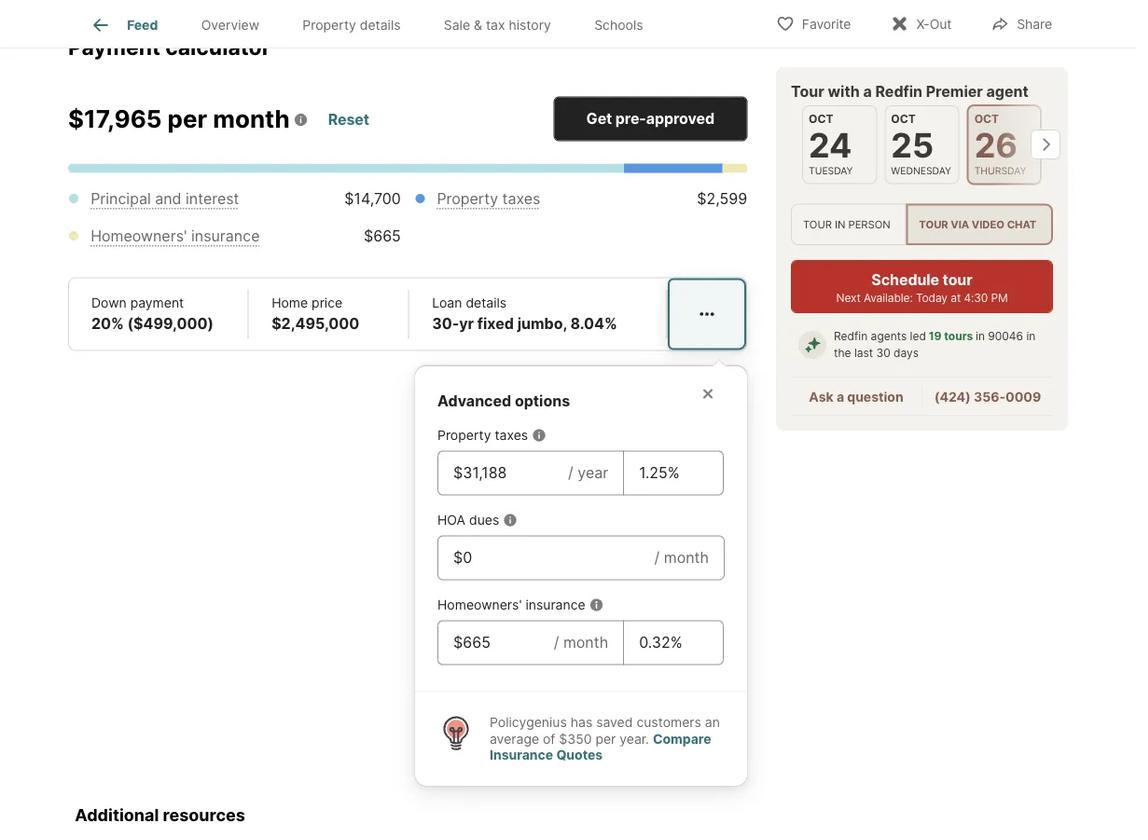 Task type: vqa. For each thing, say whether or not it's contained in the screenshot.


Task type: describe. For each thing, give the bounding box(es) containing it.
oct for 24
[[809, 112, 834, 126]]

($499,000)
[[127, 315, 214, 334]]

/ for homeowners' insurance
[[554, 634, 559, 653]]

share button
[[975, 4, 1068, 42]]

principal and interest link
[[91, 190, 239, 208]]

$17,965 per month
[[68, 104, 290, 134]]

principal and interest
[[91, 190, 239, 208]]

/ month for homeowners' insurance
[[554, 634, 609, 653]]

tour via video chat
[[919, 218, 1037, 231]]

0 horizontal spatial insurance
[[191, 228, 260, 246]]

in the last 30 days
[[834, 330, 1036, 360]]

tour with a redfin premier agent
[[791, 82, 1029, 100]]

overview tab
[[180, 3, 281, 48]]

4:30
[[964, 291, 988, 305]]

history
[[509, 17, 551, 33]]

chat
[[1008, 218, 1037, 231]]

/ month for hoa dues
[[655, 550, 709, 568]]

compare
[[653, 732, 712, 748]]

2 vertical spatial property
[[438, 428, 491, 444]]

tax
[[486, 17, 505, 33]]

of
[[543, 732, 556, 748]]

compare insurance quotes
[[490, 732, 712, 764]]

calculator
[[165, 34, 271, 60]]

1 vertical spatial homeowners'
[[438, 598, 522, 614]]

homeowners' insurance link
[[91, 228, 260, 246]]

0 vertical spatial homeowners' insurance
[[91, 228, 260, 246]]

property taxes link
[[437, 190, 541, 208]]

tab list containing feed
[[68, 0, 680, 48]]

list box containing tour in person
[[791, 204, 1054, 246]]

at
[[951, 291, 961, 305]]

yr
[[459, 315, 474, 334]]

additional resources
[[75, 806, 245, 826]]

$2,599
[[697, 190, 748, 208]]

x-out button
[[875, 4, 968, 42]]

year
[[578, 465, 609, 483]]

&
[[474, 17, 482, 33]]

home
[[272, 296, 308, 312]]

/ for property taxes
[[568, 465, 574, 483]]

0 horizontal spatial a
[[837, 389, 845, 405]]

available:
[[864, 291, 913, 305]]

30-
[[432, 315, 459, 334]]

property details
[[303, 17, 401, 33]]

and
[[155, 190, 182, 208]]

pm
[[991, 291, 1008, 305]]

dues
[[469, 513, 499, 529]]

tours
[[945, 330, 974, 344]]

schools
[[595, 17, 643, 33]]

oct 26 thursday
[[975, 112, 1027, 176]]

home price $2,495,000
[[272, 296, 360, 334]]

favorite button
[[760, 4, 867, 42]]

the
[[834, 347, 852, 360]]

tour in person
[[803, 218, 891, 231]]

taxes inside tooltip
[[495, 428, 528, 444]]

1 horizontal spatial a
[[864, 82, 872, 100]]

0 horizontal spatial per
[[168, 104, 207, 134]]

policygenius has saved customers an average of $350 per year.
[[490, 716, 720, 748]]

days
[[894, 347, 919, 360]]

down payment 20% ($499,000)
[[91, 296, 214, 334]]

redfin agents led 19 tours in 90046
[[834, 330, 1024, 344]]

month for homeowners' insurance
[[564, 634, 609, 653]]

led
[[910, 330, 927, 344]]

interest
[[186, 190, 239, 208]]

property for property details tab
[[303, 17, 356, 33]]

90046
[[989, 330, 1024, 344]]

oct 25 wednesday
[[891, 112, 952, 176]]

payment
[[130, 296, 184, 312]]

options
[[515, 393, 570, 411]]

share
[[1017, 16, 1053, 32]]

/ year
[[568, 465, 609, 483]]

compare insurance quotes link
[[490, 732, 712, 764]]

overview
[[201, 17, 259, 33]]

oct for 26
[[975, 112, 999, 126]]

30
[[877, 347, 891, 360]]

agent
[[987, 82, 1029, 100]]

details for property details
[[360, 17, 401, 33]]

approved
[[646, 110, 715, 128]]

/ for hoa dues
[[655, 550, 660, 568]]

0 horizontal spatial in
[[835, 218, 846, 231]]

thursday
[[975, 165, 1027, 176]]

payment
[[68, 34, 160, 60]]

customers
[[637, 716, 702, 732]]

schedule
[[872, 271, 940, 289]]

24
[[809, 125, 852, 166]]

jumbo,
[[518, 315, 567, 334]]

tour for tour via video chat
[[919, 218, 949, 231]]

an
[[705, 716, 720, 732]]

loan
[[432, 296, 462, 312]]

1 vertical spatial redfin
[[834, 330, 868, 344]]

next
[[837, 291, 861, 305]]

hoa
[[438, 513, 466, 529]]

1 vertical spatial property taxes
[[438, 428, 528, 444]]

sale
[[444, 17, 470, 33]]

26
[[975, 125, 1018, 166]]

quotes
[[557, 748, 603, 764]]

ask
[[809, 389, 834, 405]]

$2,495,000
[[272, 315, 360, 334]]

premier
[[926, 82, 983, 100]]



Task type: locate. For each thing, give the bounding box(es) containing it.
1 vertical spatial property
[[437, 190, 498, 208]]

1 horizontal spatial month
[[564, 634, 609, 653]]

oct down agent in the right top of the page
[[975, 112, 999, 126]]

year.
[[620, 732, 649, 748]]

lightbulb icon element
[[438, 716, 490, 765]]

tooltip containing advanced options
[[415, 352, 1095, 787]]

None text field
[[639, 463, 708, 485], [454, 548, 640, 570], [454, 633, 539, 655], [639, 633, 708, 655], [639, 463, 708, 485], [454, 548, 640, 570], [454, 633, 539, 655], [639, 633, 708, 655]]

in inside in the last 30 days
[[1027, 330, 1036, 344]]

2 horizontal spatial month
[[664, 550, 709, 568]]

tuesday
[[809, 165, 853, 176]]

19
[[929, 330, 942, 344]]

saved
[[596, 716, 633, 732]]

0 horizontal spatial redfin
[[834, 330, 868, 344]]

1 horizontal spatial homeowners' insurance
[[438, 598, 586, 614]]

2 horizontal spatial in
[[1027, 330, 1036, 344]]

tour
[[791, 82, 825, 100], [803, 218, 832, 231], [919, 218, 949, 231]]

$17,965
[[68, 104, 162, 134]]

0 vertical spatial homeowners'
[[91, 228, 187, 246]]

get
[[587, 110, 612, 128]]

tooltip
[[415, 352, 1095, 787]]

x-
[[917, 16, 930, 32]]

1 horizontal spatial homeowners'
[[438, 598, 522, 614]]

fixed
[[478, 315, 514, 334]]

resources
[[163, 806, 245, 826]]

next image
[[1031, 130, 1061, 160]]

homeowners'
[[91, 228, 187, 246], [438, 598, 522, 614]]

tab list
[[68, 0, 680, 48]]

reset
[[328, 111, 369, 129]]

(424) 356-0009
[[935, 389, 1042, 405]]

in right tours
[[976, 330, 985, 344]]

None button
[[967, 105, 1042, 185], [803, 105, 877, 184], [885, 105, 960, 184], [967, 105, 1042, 185], [803, 105, 877, 184], [885, 105, 960, 184]]

none text field inside tooltip
[[454, 463, 553, 485]]

0 vertical spatial redfin
[[876, 82, 923, 100]]

get pre-approved
[[587, 110, 715, 128]]

$350
[[559, 732, 592, 748]]

1 vertical spatial insurance
[[526, 598, 586, 614]]

per inside policygenius has saved customers an average of $350 per year.
[[596, 732, 616, 748]]

0 horizontal spatial details
[[360, 17, 401, 33]]

property inside tab
[[303, 17, 356, 33]]

price
[[312, 296, 343, 312]]

redfin right with
[[876, 82, 923, 100]]

lightbulb icon image
[[438, 716, 475, 753]]

a right ask
[[837, 389, 845, 405]]

details inside loan details 30-yr fixed jumbo, 8.04%
[[466, 296, 507, 312]]

get pre-approved button
[[554, 97, 748, 142]]

tour for tour in person
[[803, 218, 832, 231]]

1 vertical spatial a
[[837, 389, 845, 405]]

principal
[[91, 190, 151, 208]]

0 vertical spatial / month
[[655, 550, 709, 568]]

tour
[[943, 271, 973, 289]]

(424)
[[935, 389, 971, 405]]

1 vertical spatial per
[[596, 732, 616, 748]]

insurance inside tooltip
[[526, 598, 586, 614]]

details
[[360, 17, 401, 33], [466, 296, 507, 312]]

x-out
[[917, 16, 952, 32]]

sale & tax history tab
[[422, 3, 573, 48]]

1 horizontal spatial / month
[[655, 550, 709, 568]]

$665
[[364, 228, 401, 246]]

advanced options
[[438, 393, 570, 411]]

1 horizontal spatial oct
[[891, 112, 916, 126]]

0009
[[1006, 389, 1042, 405]]

1 vertical spatial / month
[[554, 634, 609, 653]]

0 vertical spatial a
[[864, 82, 872, 100]]

taxes
[[503, 190, 541, 208], [495, 428, 528, 444]]

property taxes
[[437, 190, 541, 208], [438, 428, 528, 444]]

wednesday
[[891, 165, 952, 176]]

0 vertical spatial per
[[168, 104, 207, 134]]

property details tab
[[281, 3, 422, 48]]

month for hoa dues
[[664, 550, 709, 568]]

0 vertical spatial insurance
[[191, 228, 260, 246]]

ask a question link
[[809, 389, 904, 405]]

0 vertical spatial details
[[360, 17, 401, 33]]

a right with
[[864, 82, 872, 100]]

1 vertical spatial /
[[655, 550, 660, 568]]

tour left via
[[919, 218, 949, 231]]

advanced
[[438, 393, 512, 411]]

tour left with
[[791, 82, 825, 100]]

property for "property taxes" link
[[437, 190, 498, 208]]

today
[[916, 291, 948, 305]]

1 oct from the left
[[809, 112, 834, 126]]

1 horizontal spatial per
[[596, 732, 616, 748]]

oct inside oct 24 tuesday
[[809, 112, 834, 126]]

oct 24 tuesday
[[809, 112, 853, 176]]

in
[[835, 218, 846, 231], [976, 330, 985, 344], [1027, 330, 1036, 344]]

sale & tax history
[[444, 17, 551, 33]]

1 vertical spatial details
[[466, 296, 507, 312]]

feed
[[127, 17, 158, 33]]

details left sale
[[360, 17, 401, 33]]

20%
[[91, 315, 124, 334]]

2 oct from the left
[[891, 112, 916, 126]]

1 horizontal spatial insurance
[[526, 598, 586, 614]]

/ month
[[655, 550, 709, 568], [554, 634, 609, 653]]

0 horizontal spatial month
[[213, 104, 290, 134]]

list box
[[791, 204, 1054, 246]]

has
[[571, 716, 593, 732]]

0 horizontal spatial oct
[[809, 112, 834, 126]]

1 horizontal spatial /
[[568, 465, 574, 483]]

0 vertical spatial property taxes
[[437, 190, 541, 208]]

via
[[951, 218, 970, 231]]

2 horizontal spatial /
[[655, 550, 660, 568]]

0 vertical spatial taxes
[[503, 190, 541, 208]]

8.04%
[[571, 315, 617, 334]]

3 oct from the left
[[975, 112, 999, 126]]

0 vertical spatial /
[[568, 465, 574, 483]]

1 vertical spatial homeowners' insurance
[[438, 598, 586, 614]]

0 vertical spatial month
[[213, 104, 290, 134]]

2 vertical spatial /
[[554, 634, 559, 653]]

oct inside oct 25 wednesday
[[891, 112, 916, 126]]

0 horizontal spatial homeowners'
[[91, 228, 187, 246]]

in right the 90046
[[1027, 330, 1036, 344]]

schedule tour next available: today at 4:30 pm
[[837, 271, 1008, 305]]

details up fixed
[[466, 296, 507, 312]]

homeowners' down dues on the left of page
[[438, 598, 522, 614]]

details for loan details 30-yr fixed jumbo, 8.04%
[[466, 296, 507, 312]]

average
[[490, 732, 539, 748]]

None text field
[[454, 463, 553, 485]]

details inside tab
[[360, 17, 401, 33]]

$14,700
[[345, 190, 401, 208]]

person
[[849, 218, 891, 231]]

1 vertical spatial month
[[664, 550, 709, 568]]

month
[[213, 104, 290, 134], [664, 550, 709, 568], [564, 634, 609, 653]]

1 horizontal spatial redfin
[[876, 82, 923, 100]]

payment calculator
[[68, 34, 271, 60]]

redfin up the
[[834, 330, 868, 344]]

oct
[[809, 112, 834, 126], [891, 112, 916, 126], [975, 112, 999, 126]]

0 horizontal spatial / month
[[554, 634, 609, 653]]

reset button
[[327, 104, 370, 137]]

down
[[91, 296, 127, 312]]

favorite
[[802, 16, 851, 32]]

tour for tour with a redfin premier agent
[[791, 82, 825, 100]]

0 vertical spatial property
[[303, 17, 356, 33]]

2 vertical spatial month
[[564, 634, 609, 653]]

oct for 25
[[891, 112, 916, 126]]

homeowners' down principal
[[91, 228, 187, 246]]

1 horizontal spatial in
[[976, 330, 985, 344]]

in left "person"
[[835, 218, 846, 231]]

2 horizontal spatial oct
[[975, 112, 999, 126]]

feed link
[[90, 14, 158, 36]]

oct down with
[[809, 112, 834, 126]]

1 vertical spatial taxes
[[495, 428, 528, 444]]

(424) 356-0009 link
[[935, 389, 1042, 405]]

homeowners' insurance down and
[[91, 228, 260, 246]]

property
[[303, 17, 356, 33], [437, 190, 498, 208], [438, 428, 491, 444]]

homeowners' insurance inside tooltip
[[438, 598, 586, 614]]

agents
[[871, 330, 907, 344]]

0 horizontal spatial homeowners' insurance
[[91, 228, 260, 246]]

schools tab
[[573, 3, 665, 48]]

oct down tour with a redfin premier agent
[[891, 112, 916, 126]]

0 horizontal spatial /
[[554, 634, 559, 653]]

per
[[168, 104, 207, 134], [596, 732, 616, 748]]

homeowners' insurance down dues on the left of page
[[438, 598, 586, 614]]

tour left "person"
[[803, 218, 832, 231]]

oct inside oct 26 thursday
[[975, 112, 999, 126]]

1 horizontal spatial details
[[466, 296, 507, 312]]

per right $17,965
[[168, 104, 207, 134]]

per down saved
[[596, 732, 616, 748]]

question
[[848, 389, 904, 405]]



